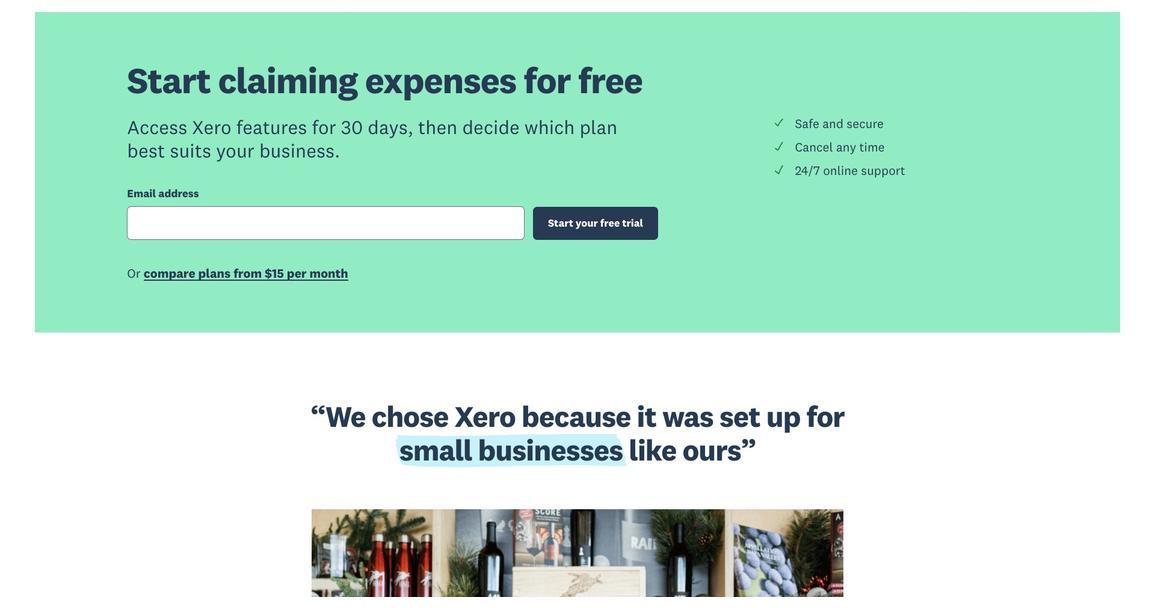 Task type: describe. For each thing, give the bounding box(es) containing it.
expenses
[[365, 58, 516, 103]]

per
[[287, 265, 307, 282]]

$15
[[265, 265, 284, 282]]

compare plans from $15 per month link
[[144, 265, 348, 285]]

it
[[637, 398, 656, 435]]

for for 30
[[312, 115, 336, 139]]

plans
[[198, 265, 231, 282]]

best
[[127, 138, 165, 162]]

chose
[[372, 398, 449, 435]]

Email address text field
[[127, 207, 524, 240]]

start claiming expenses for free
[[127, 58, 643, 103]]

24/7
[[795, 162, 820, 179]]

access
[[127, 115, 187, 139]]

0 vertical spatial free
[[578, 58, 643, 103]]

like
[[629, 432, 676, 469]]

safe
[[795, 115, 819, 132]]

for for free
[[524, 58, 571, 103]]

small businesses
[[399, 432, 623, 469]]

a person organizing bracelets in a retail store. image
[[312, 510, 843, 597]]

was
[[662, 398, 714, 435]]

free inside "start your free trial" "button"
[[600, 217, 620, 230]]

which
[[525, 115, 575, 139]]

because
[[522, 398, 631, 435]]

time
[[859, 139, 885, 155]]

cancel any time
[[795, 139, 885, 155]]

start for start your free trial
[[548, 217, 573, 230]]

business.
[[259, 138, 340, 162]]

set
[[720, 398, 760, 435]]

small
[[399, 432, 472, 469]]

start for start claiming expenses for free
[[127, 58, 211, 103]]

your inside access xero features for 30 days, then decide which plan best suits your business.
[[216, 138, 254, 162]]

then
[[418, 115, 457, 139]]

days,
[[368, 115, 413, 139]]



Task type: locate. For each thing, give the bounding box(es) containing it.
xero
[[192, 115, 231, 139], [455, 398, 516, 435]]

we chose xero because it was set up for
[[326, 398, 845, 435]]

included image for safe and secure
[[774, 117, 785, 128]]

24/7 online support
[[795, 162, 905, 179]]

up
[[766, 398, 800, 435]]

0 horizontal spatial start
[[127, 58, 211, 103]]

online
[[823, 162, 858, 179]]

30
[[341, 115, 363, 139]]

0 horizontal spatial for
[[312, 115, 336, 139]]

0 vertical spatial for
[[524, 58, 571, 103]]

1 vertical spatial included image
[[774, 141, 785, 151]]

claiming
[[218, 58, 358, 103]]

start your free trial button
[[533, 207, 658, 240]]

or
[[127, 265, 141, 282]]

0 vertical spatial start
[[127, 58, 211, 103]]

0 vertical spatial included image
[[774, 117, 785, 128]]

access xero features for 30 days, then decide which plan best suits your business.
[[127, 115, 618, 162]]

safe and secure
[[795, 115, 884, 132]]

cancel
[[795, 139, 833, 155]]

any
[[836, 139, 856, 155]]

1 vertical spatial your
[[576, 217, 598, 230]]

start inside "start your free trial" "button"
[[548, 217, 573, 230]]

for inside access xero features for 30 days, then decide which plan best suits your business.
[[312, 115, 336, 139]]

free up plan
[[578, 58, 643, 103]]

your inside "button"
[[576, 217, 598, 230]]

suits
[[170, 138, 211, 162]]

1 horizontal spatial your
[[576, 217, 598, 230]]

month
[[309, 265, 348, 282]]

1 included image from the top
[[774, 117, 785, 128]]

1 vertical spatial for
[[312, 115, 336, 139]]

for
[[524, 58, 571, 103], [312, 115, 336, 139], [806, 398, 845, 435]]

email
[[127, 187, 156, 200]]

0 vertical spatial xero
[[192, 115, 231, 139]]

included image
[[774, 164, 785, 175]]

1 horizontal spatial for
[[524, 58, 571, 103]]

included image
[[774, 117, 785, 128], [774, 141, 785, 151]]

ours
[[682, 432, 741, 469]]

for right up
[[806, 398, 845, 435]]

secure
[[847, 115, 884, 132]]

businesses
[[478, 432, 623, 469]]

your left trial
[[576, 217, 598, 230]]

2 vertical spatial for
[[806, 398, 845, 435]]

decide
[[462, 115, 520, 139]]

we
[[326, 398, 366, 435]]

address
[[158, 187, 199, 200]]

0 horizontal spatial your
[[216, 138, 254, 162]]

1 vertical spatial xero
[[455, 398, 516, 435]]

included image left safe
[[774, 117, 785, 128]]

your
[[216, 138, 254, 162], [576, 217, 598, 230]]

0 horizontal spatial xero
[[192, 115, 231, 139]]

features
[[236, 115, 307, 139]]

compare
[[144, 265, 195, 282]]

from
[[234, 265, 262, 282]]

1 vertical spatial free
[[600, 217, 620, 230]]

1 horizontal spatial xero
[[455, 398, 516, 435]]

xero inside access xero features for 30 days, then decide which plan best suits your business.
[[192, 115, 231, 139]]

2 included image from the top
[[774, 141, 785, 151]]

for up which
[[524, 58, 571, 103]]

like ours
[[623, 432, 741, 469]]

for left 30
[[312, 115, 336, 139]]

or compare plans from $15 per month
[[127, 265, 348, 282]]

support
[[861, 162, 905, 179]]

included image for cancel any time
[[774, 141, 785, 151]]

start
[[127, 58, 211, 103], [548, 217, 573, 230]]

1 vertical spatial start
[[548, 217, 573, 230]]

free
[[578, 58, 643, 103], [600, 217, 620, 230]]

2 horizontal spatial for
[[806, 398, 845, 435]]

trial
[[622, 217, 643, 230]]

start your free trial
[[548, 217, 643, 230]]

included image up included icon
[[774, 141, 785, 151]]

1 horizontal spatial start
[[548, 217, 573, 230]]

email address
[[127, 187, 199, 200]]

plan
[[580, 115, 618, 139]]

free left trial
[[600, 217, 620, 230]]

0 vertical spatial your
[[216, 138, 254, 162]]

and
[[823, 115, 844, 132]]

your right suits
[[216, 138, 254, 162]]



Task type: vqa. For each thing, say whether or not it's contained in the screenshot.
rightmost 50%
no



